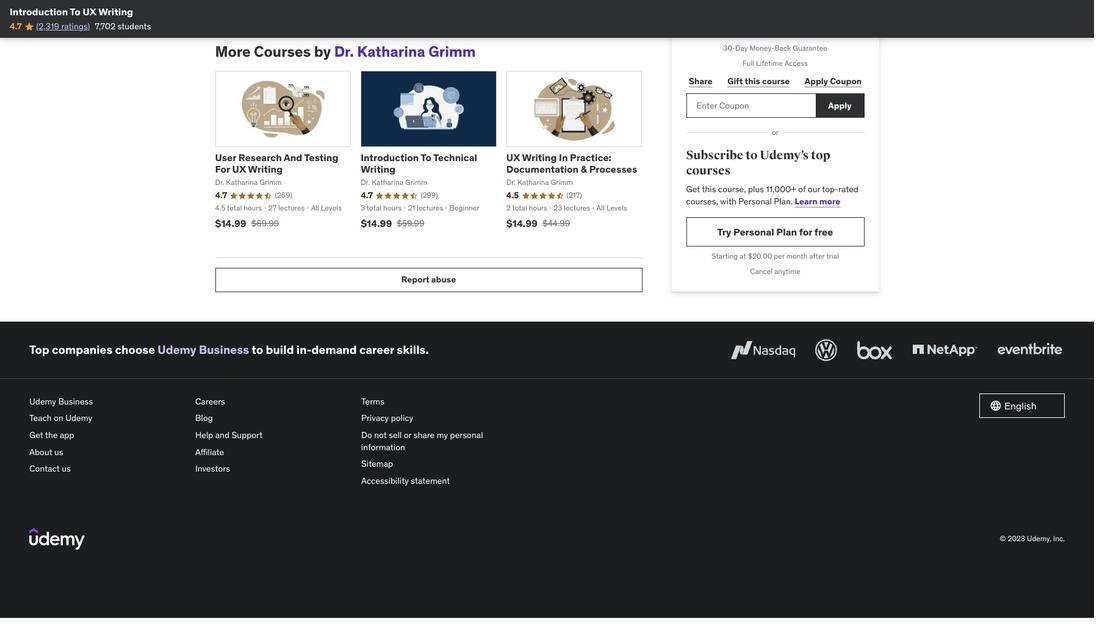 Task type: vqa. For each thing, say whether or not it's contained in the screenshot.
To corresponding to Technical
yes



Task type: describe. For each thing, give the bounding box(es) containing it.
access
[[784, 59, 808, 68]]

$14.99 for dr.
[[361, 217, 392, 229]]

privacy
[[361, 413, 389, 424]]

grimm inside 'ux writing in practice: documentation & processes dr. katharina grimm'
[[551, 178, 573, 187]]

apply button
[[816, 93, 864, 118]]

$69.99
[[251, 218, 279, 229]]

23
[[554, 203, 562, 212]]

total for documentation
[[512, 203, 527, 212]]

course,
[[718, 184, 746, 195]]

english button
[[979, 393, 1065, 418]]

learn
[[795, 196, 817, 207]]

4.7 for user research and testing for ux writing
[[215, 190, 227, 201]]

free
[[814, 226, 833, 238]]

and
[[284, 151, 302, 164]]

299 reviews element
[[420, 190, 438, 201]]

gift this course link
[[725, 69, 792, 93]]

month
[[786, 252, 808, 261]]

udemy,
[[1027, 534, 1051, 543]]

teach on udemy link
[[29, 410, 185, 427]]

2023
[[1008, 534, 1025, 543]]

katharina inside 'ux writing in practice: documentation & processes dr. katharina grimm'
[[517, 178, 549, 187]]

careers
[[195, 396, 225, 407]]

11,000+
[[766, 184, 796, 195]]

for
[[799, 226, 812, 238]]

plan.
[[774, 196, 793, 207]]

subscribe to udemy's top courses
[[686, 147, 830, 178]]

$14.99 $69.99
[[215, 217, 279, 229]]

hours for ux
[[244, 203, 262, 212]]

0 vertical spatial udemy business link
[[158, 343, 249, 357]]

grimm inside introduction to technical writing dr. katharina grimm
[[405, 178, 427, 187]]

all for writing
[[311, 203, 319, 212]]

investors link
[[195, 461, 351, 478]]

day
[[735, 44, 748, 53]]

processes
[[589, 163, 637, 175]]

terms
[[361, 396, 384, 407]]

1 vertical spatial us
[[62, 463, 71, 474]]

the
[[45, 430, 58, 441]]

4.5 for 4.5
[[506, 190, 519, 201]]

try personal plan for free
[[717, 226, 833, 238]]

business inside udemy business teach on udemy get the app about us contact us
[[58, 396, 93, 407]]

0 horizontal spatial 4.7
[[10, 21, 22, 32]]

get this course, plus 11,000+ of our top-rated courses, with personal plan.
[[686, 184, 858, 207]]

$14.99 $44.99
[[506, 217, 570, 229]]

inc.
[[1053, 534, 1065, 543]]

writing up 7,702 students
[[98, 5, 133, 18]]

beginner
[[449, 203, 479, 212]]

accessibility
[[361, 475, 409, 486]]

introduction to ux writing
[[10, 5, 133, 18]]

accessibility statement link
[[361, 473, 517, 490]]

sell
[[389, 430, 402, 441]]

7,702 students
[[95, 21, 151, 32]]

terms privacy policy do not sell or share my personal information sitemap accessibility statement
[[361, 396, 483, 486]]

1 vertical spatial to
[[252, 343, 263, 357]]

practice:
[[570, 151, 611, 164]]

in
[[559, 151, 568, 164]]

lectures for processes
[[564, 203, 590, 212]]

ux inside the user research and testing for ux writing dr. katharina grimm
[[232, 163, 246, 175]]

ux writing in practice: documentation & processes link
[[506, 151, 637, 175]]

dr. right by
[[334, 42, 354, 61]]

4.5 total hours
[[215, 203, 262, 212]]

starting
[[712, 252, 738, 261]]

23 lectures
[[554, 203, 590, 212]]

top companies choose udemy business to build in-demand career skills.
[[29, 343, 429, 357]]

3 total hours
[[361, 203, 402, 212]]

sitemap link
[[361, 456, 517, 473]]

career
[[359, 343, 394, 357]]

4.5 for 4.5 total hours
[[215, 203, 225, 212]]

0 horizontal spatial ux
[[83, 5, 96, 18]]

app
[[60, 430, 74, 441]]

research
[[238, 151, 282, 164]]

about us link
[[29, 444, 185, 461]]

careers link
[[195, 393, 351, 410]]

all levels for user research and testing for ux writing
[[311, 203, 342, 212]]

try personal plan for free link
[[686, 217, 864, 247]]

7,702
[[95, 21, 115, 32]]

30-
[[723, 44, 735, 53]]

to for technical
[[421, 151, 431, 164]]

box image
[[854, 337, 895, 364]]

information
[[361, 442, 405, 452]]

documentation
[[506, 163, 579, 175]]

lectures for writing
[[278, 203, 305, 212]]

2
[[506, 203, 511, 212]]

course
[[762, 75, 790, 86]]

gift
[[727, 75, 743, 86]]

skills.
[[397, 343, 429, 357]]

get the app link
[[29, 427, 185, 444]]

by
[[314, 42, 331, 61]]

our
[[808, 184, 820, 195]]

report abuse button
[[215, 268, 642, 292]]

privacy policy link
[[361, 410, 517, 427]]

269 reviews element
[[275, 190, 292, 201]]

total for for
[[227, 203, 242, 212]]

learn more link
[[795, 196, 840, 207]]

© 2023 udemy, inc.
[[1000, 534, 1065, 543]]

blog
[[195, 413, 213, 424]]

to inside subscribe to udemy's top courses
[[746, 147, 758, 163]]

plan
[[776, 226, 797, 238]]

about
[[29, 446, 52, 457]]

top
[[811, 147, 830, 163]]

in-
[[296, 343, 312, 357]]

teach
[[29, 413, 52, 424]]

contact us link
[[29, 461, 185, 478]]

katharina inside the user research and testing for ux writing dr. katharina grimm
[[226, 178, 258, 187]]

blog link
[[195, 410, 351, 427]]



Task type: locate. For each thing, give the bounding box(es) containing it.
1 hours from the left
[[244, 203, 262, 212]]

eventbrite image
[[995, 337, 1065, 364]]

3 total from the left
[[512, 203, 527, 212]]

apply
[[805, 75, 828, 86], [828, 100, 852, 111]]

1 levels from the left
[[321, 203, 342, 212]]

217 reviews element
[[567, 190, 582, 201]]

&
[[581, 163, 587, 175]]

total right "2"
[[512, 203, 527, 212]]

anytime
[[774, 267, 800, 276]]

writing inside introduction to technical writing dr. katharina grimm
[[361, 163, 395, 175]]

writing inside 'ux writing in practice: documentation & processes dr. katharina grimm'
[[522, 151, 557, 164]]

30-day money-back guarantee full lifetime access
[[723, 44, 827, 68]]

0 horizontal spatial this
[[702, 184, 716, 195]]

lectures for grimm
[[417, 203, 443, 212]]

0 horizontal spatial $14.99
[[215, 217, 246, 229]]

business
[[199, 343, 249, 357], [58, 396, 93, 407]]

dr. inside 'ux writing in practice: documentation & processes dr. katharina grimm'
[[506, 178, 515, 187]]

2 lectures from the left
[[417, 203, 443, 212]]

(269)
[[275, 190, 292, 200]]

get
[[686, 184, 700, 195], [29, 430, 43, 441]]

3 hours from the left
[[529, 203, 547, 212]]

get inside get this course, plus 11,000+ of our top-rated courses, with personal plan.
[[686, 184, 700, 195]]

0 horizontal spatial business
[[58, 396, 93, 407]]

policy
[[391, 413, 413, 424]]

ux left in
[[506, 151, 520, 164]]

and
[[215, 430, 229, 441]]

writing up '3 total hours'
[[361, 163, 395, 175]]

$44.99
[[542, 218, 570, 229]]

1 vertical spatial personal
[[733, 226, 774, 238]]

this for gift
[[745, 75, 760, 86]]

or up udemy's
[[772, 127, 779, 137]]

udemy business link up careers
[[158, 343, 249, 357]]

apply coupon
[[805, 75, 862, 86]]

personal inside the 'try personal plan for free' link
[[733, 226, 774, 238]]

2 horizontal spatial udemy
[[158, 343, 196, 357]]

udemy image
[[29, 529, 85, 549]]

0 vertical spatial to
[[70, 5, 80, 18]]

total up $14.99 $69.99
[[227, 203, 242, 212]]

statement
[[411, 475, 450, 486]]

levels for ux writing in practice: documentation & processes
[[606, 203, 627, 212]]

2 vertical spatial udemy
[[65, 413, 92, 424]]

dr. up 3
[[361, 178, 370, 187]]

1 vertical spatial 4.5
[[215, 203, 225, 212]]

0 horizontal spatial get
[[29, 430, 43, 441]]

0 horizontal spatial udemy
[[29, 396, 56, 407]]

(299)
[[420, 190, 438, 200]]

with
[[720, 196, 736, 207]]

introduction for introduction to ux writing
[[10, 5, 68, 18]]

1 horizontal spatial business
[[199, 343, 249, 357]]

3 $14.99 from the left
[[506, 217, 538, 229]]

2 all from the left
[[596, 203, 605, 212]]

apply inside apply coupon button
[[805, 75, 828, 86]]

user
[[215, 151, 236, 164]]

guarantee
[[793, 44, 827, 53]]

0 horizontal spatial all
[[311, 203, 319, 212]]

0 vertical spatial to
[[746, 147, 758, 163]]

©
[[1000, 534, 1006, 543]]

careers blog help and support affiliate investors
[[195, 396, 262, 474]]

1 horizontal spatial ux
[[232, 163, 246, 175]]

us right contact
[[62, 463, 71, 474]]

total
[[227, 203, 242, 212], [367, 203, 381, 212], [512, 203, 527, 212]]

or
[[772, 127, 779, 137], [404, 430, 411, 441]]

0 horizontal spatial levels
[[321, 203, 342, 212]]

nasdaq image
[[728, 337, 798, 364]]

4.7
[[10, 21, 22, 32], [215, 190, 227, 201], [361, 190, 373, 201]]

1 horizontal spatial or
[[772, 127, 779, 137]]

for
[[215, 163, 230, 175]]

all for processes
[[596, 203, 605, 212]]

1 horizontal spatial all
[[596, 203, 605, 212]]

1 horizontal spatial hours
[[383, 203, 402, 212]]

abuse
[[431, 274, 456, 285]]

introduction up '3 total hours'
[[361, 151, 419, 164]]

udemy right on
[[65, 413, 92, 424]]

courses,
[[686, 196, 718, 207]]

0 vertical spatial or
[[772, 127, 779, 137]]

0 vertical spatial udemy
[[158, 343, 196, 357]]

personal inside get this course, plus 11,000+ of our top-rated courses, with personal plan.
[[738, 196, 772, 207]]

or right sell
[[404, 430, 411, 441]]

0 horizontal spatial to
[[70, 5, 80, 18]]

1 lectures from the left
[[278, 203, 305, 212]]

business up on
[[58, 396, 93, 407]]

1 horizontal spatial total
[[367, 203, 381, 212]]

hours for &
[[529, 203, 547, 212]]

dr. inside introduction to technical writing dr. katharina grimm
[[361, 178, 370, 187]]

this inside get this course, plus 11,000+ of our top-rated courses, with personal plan.
[[702, 184, 716, 195]]

hours for katharina
[[383, 203, 402, 212]]

1 horizontal spatial all levels
[[596, 203, 627, 212]]

share button
[[686, 69, 715, 93]]

all right 27 lectures
[[311, 203, 319, 212]]

2 all levels from the left
[[596, 203, 627, 212]]

get inside udemy business teach on udemy get the app about us contact us
[[29, 430, 43, 441]]

choose
[[115, 343, 155, 357]]

apply for apply
[[828, 100, 852, 111]]

dr. inside the user research and testing for ux writing dr. katharina grimm
[[215, 178, 224, 187]]

3
[[361, 203, 365, 212]]

1 horizontal spatial get
[[686, 184, 700, 195]]

personal
[[450, 430, 483, 441]]

1 vertical spatial business
[[58, 396, 93, 407]]

4.7 left (2,319 at the top
[[10, 21, 22, 32]]

get up courses,
[[686, 184, 700, 195]]

1 all levels from the left
[[311, 203, 342, 212]]

writing left and
[[248, 163, 283, 175]]

total right 3
[[367, 203, 381, 212]]

apply down access
[[805, 75, 828, 86]]

2 horizontal spatial ux
[[506, 151, 520, 164]]

1 total from the left
[[227, 203, 242, 212]]

udemy up 'teach'
[[29, 396, 56, 407]]

get left the in the bottom left of the page
[[29, 430, 43, 441]]

1 horizontal spatial 4.5
[[506, 190, 519, 201]]

to left build
[[252, 343, 263, 357]]

to left technical on the top
[[421, 151, 431, 164]]

affiliate
[[195, 446, 224, 457]]

1 vertical spatial udemy
[[29, 396, 56, 407]]

Enter Coupon text field
[[686, 93, 816, 118]]

this for get
[[702, 184, 716, 195]]

gift this course
[[727, 75, 790, 86]]

of
[[798, 184, 806, 195]]

1 vertical spatial this
[[702, 184, 716, 195]]

0 horizontal spatial total
[[227, 203, 242, 212]]

volkswagen image
[[813, 337, 840, 364]]

(217)
[[567, 190, 582, 200]]

$14.99 for for
[[215, 217, 246, 229]]

money-
[[750, 44, 774, 53]]

ratings)
[[61, 21, 90, 32]]

0 vertical spatial apply
[[805, 75, 828, 86]]

support
[[232, 430, 262, 441]]

writing inside the user research and testing for ux writing dr. katharina grimm
[[248, 163, 283, 175]]

ux inside 'ux writing in practice: documentation & processes dr. katharina grimm'
[[506, 151, 520, 164]]

0 horizontal spatial or
[[404, 430, 411, 441]]

testing
[[304, 151, 338, 164]]

to left udemy's
[[746, 147, 758, 163]]

lectures
[[278, 203, 305, 212], [417, 203, 443, 212], [564, 203, 590, 212]]

subscribe
[[686, 147, 743, 163]]

27 lectures
[[268, 203, 305, 212]]

hours up $14.99 $69.99
[[244, 203, 262, 212]]

2 horizontal spatial hours
[[529, 203, 547, 212]]

0 horizontal spatial to
[[252, 343, 263, 357]]

udemy business link up get the app link
[[29, 393, 185, 410]]

user research and testing for ux writing dr. katharina grimm
[[215, 151, 338, 187]]

1 all from the left
[[311, 203, 319, 212]]

more courses by dr. katharina grimm
[[215, 42, 476, 61]]

introduction inside introduction to technical writing dr. katharina grimm
[[361, 151, 419, 164]]

0 vertical spatial this
[[745, 75, 760, 86]]

dr.
[[334, 42, 354, 61], [215, 178, 224, 187], [361, 178, 370, 187], [506, 178, 515, 187]]

0 vertical spatial us
[[54, 446, 63, 457]]

grimm
[[428, 42, 476, 61], [259, 178, 282, 187], [405, 178, 427, 187], [551, 178, 573, 187]]

2 levels from the left
[[606, 203, 627, 212]]

4.7 for introduction to technical writing
[[361, 190, 373, 201]]

small image
[[990, 400, 1002, 412]]

apply down apply coupon button
[[828, 100, 852, 111]]

1 horizontal spatial this
[[745, 75, 760, 86]]

dr. katharina grimm link
[[334, 42, 476, 61]]

my
[[437, 430, 448, 441]]

lectures down 269 reviews element
[[278, 203, 305, 212]]

$14.99 down '3 total hours'
[[361, 217, 392, 229]]

0 horizontal spatial 4.5
[[215, 203, 225, 212]]

all levels down processes
[[596, 203, 627, 212]]

or inside terms privacy policy do not sell or share my personal information sitemap accessibility statement
[[404, 430, 411, 441]]

apply for apply coupon
[[805, 75, 828, 86]]

dr. down for
[[215, 178, 224, 187]]

0 horizontal spatial hours
[[244, 203, 262, 212]]

to up ratings)
[[70, 5, 80, 18]]

1 horizontal spatial 4.7
[[215, 190, 227, 201]]

$14.99 $59.99
[[361, 217, 424, 229]]

2 horizontal spatial lectures
[[564, 203, 590, 212]]

$59.99
[[397, 218, 424, 229]]

hours up $14.99 $59.99
[[383, 203, 402, 212]]

courses
[[254, 42, 311, 61]]

lectures down 217 reviews element
[[564, 203, 590, 212]]

companies
[[52, 343, 113, 357]]

introduction for introduction to technical writing dr. katharina grimm
[[361, 151, 419, 164]]

terms link
[[361, 393, 517, 410]]

katharina inside introduction to technical writing dr. katharina grimm
[[372, 178, 403, 187]]

hours up $14.99 $44.99
[[529, 203, 547, 212]]

grimm inside the user research and testing for ux writing dr. katharina grimm
[[259, 178, 282, 187]]

4.5
[[506, 190, 519, 201], [215, 203, 225, 212]]

levels for user research and testing for ux writing
[[321, 203, 342, 212]]

this up courses,
[[702, 184, 716, 195]]

writing left in
[[522, 151, 557, 164]]

lectures down 299 reviews element
[[417, 203, 443, 212]]

us
[[54, 446, 63, 457], [62, 463, 71, 474]]

$14.99 for documentation
[[506, 217, 538, 229]]

4.5 up $14.99 $69.99
[[215, 203, 225, 212]]

1 horizontal spatial $14.99
[[361, 217, 392, 229]]

to for ux
[[70, 5, 80, 18]]

21 lectures
[[408, 203, 443, 212]]

ux right for
[[232, 163, 246, 175]]

1 horizontal spatial introduction
[[361, 151, 419, 164]]

all right the 23 lectures
[[596, 203, 605, 212]]

1 horizontal spatial lectures
[[417, 203, 443, 212]]

1 vertical spatial apply
[[828, 100, 852, 111]]

all levels left 3
[[311, 203, 342, 212]]

udemy's
[[760, 147, 809, 163]]

4.5 up "2"
[[506, 190, 519, 201]]

0 vertical spatial 4.5
[[506, 190, 519, 201]]

us right about
[[54, 446, 63, 457]]

0 horizontal spatial lectures
[[278, 203, 305, 212]]

$14.99 down 2 total hours
[[506, 217, 538, 229]]

do not sell or share my personal information button
[[361, 427, 517, 456]]

ux up ratings)
[[83, 5, 96, 18]]

0 vertical spatial get
[[686, 184, 700, 195]]

courses
[[686, 163, 731, 178]]

this right the gift
[[745, 75, 760, 86]]

personal up $20.00 at the right top of the page
[[733, 226, 774, 238]]

apply inside the apply 'button'
[[828, 100, 852, 111]]

english
[[1004, 399, 1037, 412]]

top-
[[822, 184, 838, 195]]

back
[[774, 44, 791, 53]]

learn more
[[795, 196, 840, 207]]

hours
[[244, 203, 262, 212], [383, 203, 402, 212], [529, 203, 547, 212]]

introduction up (2,319 at the top
[[10, 5, 68, 18]]

more
[[215, 42, 251, 61]]

netapp image
[[910, 337, 980, 364]]

ux writing in practice: documentation & processes dr. katharina grimm
[[506, 151, 637, 187]]

2 horizontal spatial 4.7
[[361, 190, 373, 201]]

apply coupon button
[[802, 69, 864, 93]]

dr. up "2"
[[506, 178, 515, 187]]

levels down processes
[[606, 203, 627, 212]]

3 lectures from the left
[[564, 203, 590, 212]]

report abuse
[[401, 274, 456, 285]]

all
[[311, 203, 319, 212], [596, 203, 605, 212]]

1 $14.99 from the left
[[215, 217, 246, 229]]

2 hours from the left
[[383, 203, 402, 212]]

all levels for ux writing in practice: documentation & processes
[[596, 203, 627, 212]]

0 horizontal spatial all levels
[[311, 203, 342, 212]]

1 horizontal spatial levels
[[606, 203, 627, 212]]

4.7 up "4.5 total hours"
[[215, 190, 227, 201]]

1 horizontal spatial to
[[746, 147, 758, 163]]

demand
[[312, 343, 357, 357]]

$14.99 down "4.5 total hours"
[[215, 217, 246, 229]]

1 vertical spatial to
[[421, 151, 431, 164]]

2 total from the left
[[367, 203, 381, 212]]

2 $14.99 from the left
[[361, 217, 392, 229]]

to
[[70, 5, 80, 18], [421, 151, 431, 164]]

report
[[401, 274, 429, 285]]

2 horizontal spatial $14.99
[[506, 217, 538, 229]]

levels left 3
[[321, 203, 342, 212]]

1 vertical spatial udemy business link
[[29, 393, 185, 410]]

0 vertical spatial business
[[199, 343, 249, 357]]

build
[[266, 343, 294, 357]]

1 vertical spatial get
[[29, 430, 43, 441]]

2 horizontal spatial total
[[512, 203, 527, 212]]

introduction
[[10, 5, 68, 18], [361, 151, 419, 164]]

starting at $20.00 per month after trial cancel anytime
[[712, 252, 839, 276]]

0 horizontal spatial introduction
[[10, 5, 68, 18]]

4.7 up 3
[[361, 190, 373, 201]]

1 vertical spatial introduction
[[361, 151, 419, 164]]

business up careers
[[199, 343, 249, 357]]

(2,319 ratings)
[[36, 21, 90, 32]]

udemy right choose
[[158, 343, 196, 357]]

user research and testing for ux writing link
[[215, 151, 338, 175]]

1 horizontal spatial udemy
[[65, 413, 92, 424]]

total for dr.
[[367, 203, 381, 212]]

0 vertical spatial personal
[[738, 196, 772, 207]]

1 horizontal spatial to
[[421, 151, 431, 164]]

personal down plus
[[738, 196, 772, 207]]

to inside introduction to technical writing dr. katharina grimm
[[421, 151, 431, 164]]

0 vertical spatial introduction
[[10, 5, 68, 18]]

1 vertical spatial or
[[404, 430, 411, 441]]



